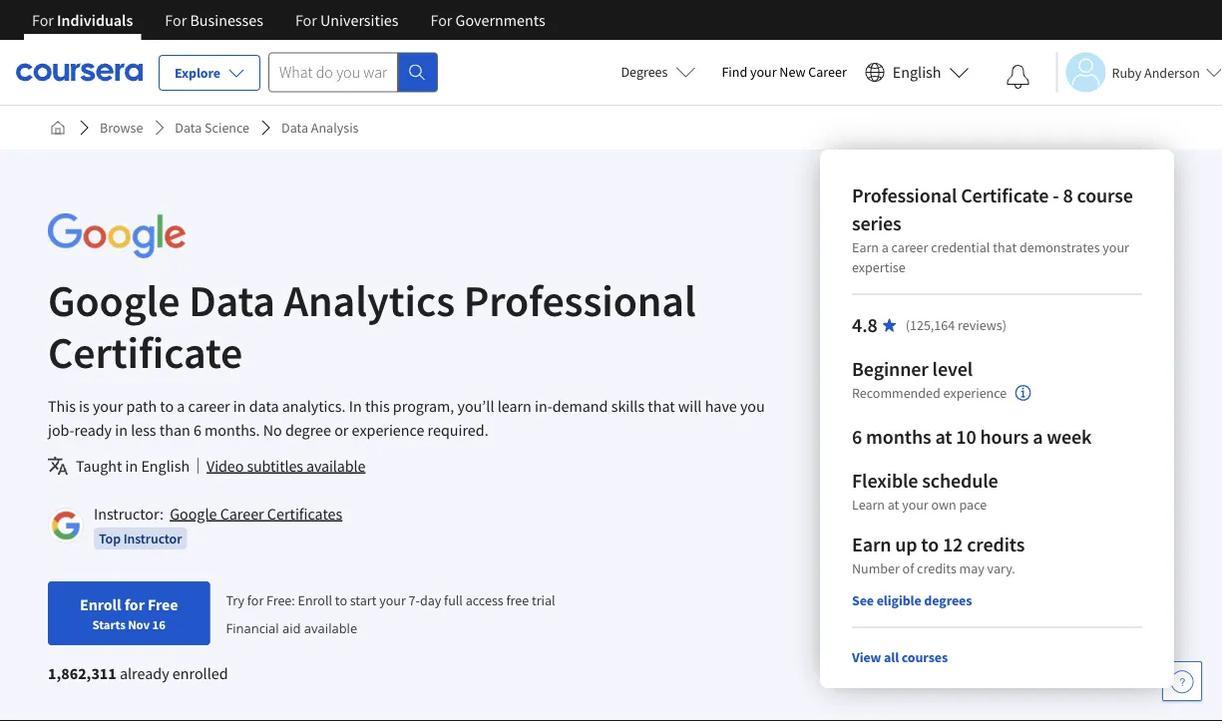 Task type: locate. For each thing, give the bounding box(es) containing it.
credits
[[967, 532, 1025, 557], [917, 560, 957, 578]]

career right 'new'
[[809, 63, 847, 81]]

beginner
[[852, 357, 929, 382]]

taught
[[76, 456, 122, 476]]

career inside find your new career link
[[809, 63, 847, 81]]

see
[[852, 592, 874, 610]]

0 horizontal spatial that
[[648, 396, 675, 416]]

in
[[233, 396, 246, 416], [115, 420, 128, 440], [125, 456, 138, 476]]

to inside try for free: enroll to start your 7-day full access free trial financial aid available
[[335, 592, 347, 610]]

2 horizontal spatial to
[[921, 532, 939, 557]]

view all courses link
[[852, 649, 948, 667]]

home image
[[50, 120, 66, 136]]

your right find
[[750, 63, 777, 81]]

degree
[[285, 420, 331, 440]]

0 horizontal spatial enroll
[[80, 595, 121, 615]]

all
[[884, 649, 899, 667]]

1 vertical spatial earn
[[852, 532, 892, 557]]

demonstrates
[[1020, 239, 1100, 256]]

data inside data analysis link
[[281, 119, 308, 137]]

start
[[350, 592, 377, 610]]

1 horizontal spatial enroll
[[298, 592, 332, 610]]

0 vertical spatial certificate
[[961, 183, 1049, 208]]

1 vertical spatial credits
[[917, 560, 957, 578]]

-
[[1053, 183, 1059, 208]]

data inside google data analytics professional certificate
[[189, 272, 275, 328]]

new
[[780, 63, 806, 81]]

available down or
[[306, 456, 366, 476]]

1 horizontal spatial english
[[893, 62, 942, 82]]

skills
[[611, 396, 645, 416]]

google up instructor
[[170, 504, 217, 524]]

that right credential
[[993, 239, 1017, 256]]

to up than
[[160, 396, 174, 416]]

certificate up path
[[48, 324, 243, 380]]

english
[[893, 62, 942, 82], [141, 456, 190, 476]]

for universities
[[295, 10, 399, 30]]

1 vertical spatial available
[[304, 619, 357, 637]]

1 for from the left
[[32, 10, 54, 30]]

1 horizontal spatial certificate
[[961, 183, 1049, 208]]

0 vertical spatial english
[[893, 62, 942, 82]]

number
[[852, 560, 900, 578]]

for left businesses
[[165, 10, 187, 30]]

certificate inside google data analytics professional certificate
[[48, 324, 243, 380]]

1 vertical spatial at
[[888, 496, 900, 514]]

enroll
[[298, 592, 332, 610], [80, 595, 121, 615]]

None search field
[[268, 52, 438, 92]]

1 vertical spatial google
[[170, 504, 217, 524]]

program,
[[393, 396, 454, 416]]

or
[[334, 420, 349, 440]]

to inside the this is your path to a career in data analytics. in this program, you'll learn in-demand skills that will have you job-ready in less than 6 months. no degree or experience required.
[[160, 396, 174, 416]]

1 vertical spatial professional
[[464, 272, 696, 328]]

0 horizontal spatial professional
[[464, 272, 696, 328]]

your left 7-
[[379, 592, 406, 610]]

for right try
[[247, 592, 264, 610]]

explore
[[175, 64, 221, 82]]

a
[[882, 239, 889, 256], [177, 396, 185, 416], [1033, 425, 1043, 450]]

1 vertical spatial experience
[[352, 420, 425, 440]]

1 horizontal spatial professional
[[852, 183, 957, 208]]

a up than
[[177, 396, 185, 416]]

professional inside professional certificate - 8 course series earn a career credential that demonstrates your expertise
[[852, 183, 957, 208]]

for left governments at the top left of the page
[[431, 10, 452, 30]]

instructor:
[[94, 504, 164, 524]]

expertise
[[852, 258, 906, 276]]

for left universities
[[295, 10, 317, 30]]

2 vertical spatial to
[[335, 592, 347, 610]]

english button
[[857, 40, 978, 105]]

a up 'expertise'
[[882, 239, 889, 256]]

your inside flexible schedule learn at your own pace
[[902, 496, 929, 514]]

help center image
[[1171, 670, 1195, 694]]

in left data
[[233, 396, 246, 416]]

0 horizontal spatial career
[[188, 396, 230, 416]]

access
[[466, 592, 504, 610]]

browse link
[[92, 110, 151, 146]]

0 vertical spatial career
[[892, 239, 928, 256]]

1 horizontal spatial to
[[335, 592, 347, 610]]

1 horizontal spatial 6
[[852, 425, 862, 450]]

number of credits may vary.
[[852, 560, 1016, 578]]

for for individuals
[[32, 10, 54, 30]]

free:
[[267, 592, 295, 610]]

this
[[48, 396, 76, 416]]

you'll
[[458, 396, 494, 416]]

at left 10 at the right bottom
[[936, 425, 952, 450]]

subtitles
[[247, 456, 303, 476]]

0 horizontal spatial career
[[220, 504, 264, 524]]

google data analytics professional certificate
[[48, 272, 696, 380]]

for inside try for free: enroll to start your 7-day full access free trial financial aid available
[[247, 592, 264, 610]]

2 for from the left
[[165, 10, 187, 30]]

analysis
[[311, 119, 359, 137]]

1 horizontal spatial career
[[892, 239, 928, 256]]

your right is
[[93, 396, 123, 416]]

career up months.
[[188, 396, 230, 416]]

data
[[249, 396, 279, 416]]

data science link
[[167, 110, 258, 146]]

certificate left -
[[961, 183, 1049, 208]]

2 horizontal spatial a
[[1033, 425, 1043, 450]]

months.
[[205, 420, 260, 440]]

6 left months
[[852, 425, 862, 450]]

for left the 'individuals'
[[32, 10, 54, 30]]

0 vertical spatial that
[[993, 239, 1017, 256]]

financial
[[226, 619, 279, 637]]

0 horizontal spatial for
[[124, 595, 145, 615]]

hours
[[981, 425, 1029, 450]]

businesses
[[190, 10, 263, 30]]

0 vertical spatial career
[[809, 63, 847, 81]]

video subtitles available button
[[207, 454, 366, 478]]

career up 'expertise'
[[892, 239, 928, 256]]

available inside "button"
[[306, 456, 366, 476]]

data
[[175, 119, 202, 137], [281, 119, 308, 137], [189, 272, 275, 328]]

1 horizontal spatial at
[[936, 425, 952, 450]]

1 vertical spatial a
[[177, 396, 185, 416]]

10
[[956, 425, 977, 450]]

google down google image
[[48, 272, 180, 328]]

1 vertical spatial in
[[115, 420, 128, 440]]

1 horizontal spatial a
[[882, 239, 889, 256]]

0 vertical spatial google
[[48, 272, 180, 328]]

16
[[152, 617, 166, 633]]

0 horizontal spatial at
[[888, 496, 900, 514]]

than
[[159, 420, 190, 440]]

career down video
[[220, 504, 264, 524]]

that
[[993, 239, 1017, 256], [648, 396, 675, 416]]

experience down this
[[352, 420, 425, 440]]

required.
[[428, 420, 489, 440]]

your down course
[[1103, 239, 1130, 256]]

google inside instructor: google career certificates top instructor
[[170, 504, 217, 524]]

data analysis link
[[274, 110, 367, 146]]

0 horizontal spatial 6
[[194, 420, 201, 440]]

1 horizontal spatial for
[[247, 592, 264, 610]]

0 horizontal spatial experience
[[352, 420, 425, 440]]

earn up number
[[852, 532, 892, 557]]

for
[[247, 592, 264, 610], [124, 595, 145, 615]]

for individuals
[[32, 10, 133, 30]]

of
[[903, 560, 914, 578]]

0 vertical spatial available
[[306, 456, 366, 476]]

earn
[[852, 239, 879, 256], [852, 532, 892, 557]]

1 vertical spatial career
[[188, 396, 230, 416]]

analytics
[[284, 272, 455, 328]]

earn up 'expertise'
[[852, 239, 879, 256]]

3 for from the left
[[295, 10, 317, 30]]

0 vertical spatial a
[[882, 239, 889, 256]]

credits up vary.
[[967, 532, 1025, 557]]

experience
[[944, 385, 1007, 403], [352, 420, 425, 440]]

in left less
[[115, 420, 128, 440]]

professional
[[852, 183, 957, 208], [464, 272, 696, 328]]

1 earn from the top
[[852, 239, 879, 256]]

12
[[943, 532, 963, 557]]

experience down level
[[944, 385, 1007, 403]]

1 vertical spatial career
[[220, 504, 264, 524]]

available
[[306, 456, 366, 476], [304, 619, 357, 637]]

to left "12"
[[921, 532, 939, 557]]

at inside flexible schedule learn at your own pace
[[888, 496, 900, 514]]

google career certificates link
[[170, 504, 343, 524]]

own
[[932, 496, 957, 514]]

google image
[[48, 214, 186, 258]]

0 vertical spatial credits
[[967, 532, 1025, 557]]

2 vertical spatial a
[[1033, 425, 1043, 450]]

find your new career
[[722, 63, 847, 81]]

career inside instructor: google career certificates top instructor
[[220, 504, 264, 524]]

for up nov
[[124, 595, 145, 615]]

a inside the this is your path to a career in data analytics. in this program, you'll learn in-demand skills that will have you job-ready in less than 6 months. no degree or experience required.
[[177, 396, 185, 416]]

0 vertical spatial to
[[160, 396, 174, 416]]

0 vertical spatial experience
[[944, 385, 1007, 403]]

1 vertical spatial that
[[648, 396, 675, 416]]

flexible
[[852, 469, 919, 493]]

1 horizontal spatial that
[[993, 239, 1017, 256]]

try for free: enroll to start your 7-day full access free trial financial aid available
[[226, 592, 555, 637]]

6 inside the this is your path to a career in data analytics. in this program, you'll learn in-demand skills that will have you job-ready in less than 6 months. no degree or experience required.
[[194, 420, 201, 440]]

try
[[226, 592, 245, 610]]

that left will
[[648, 396, 675, 416]]

6 right than
[[194, 420, 201, 440]]

enroll up starts
[[80, 595, 121, 615]]

coursera image
[[16, 56, 143, 88]]

available right aid
[[304, 619, 357, 637]]

science
[[205, 119, 250, 137]]

0 horizontal spatial certificate
[[48, 324, 243, 380]]

1 vertical spatial english
[[141, 456, 190, 476]]

recommended
[[852, 385, 941, 403]]

to left the start at the bottom left of the page
[[335, 592, 347, 610]]

nov
[[128, 617, 150, 633]]

0 horizontal spatial to
[[160, 396, 174, 416]]

up
[[895, 532, 918, 557]]

at right learn
[[888, 496, 900, 514]]

0 horizontal spatial a
[[177, 396, 185, 416]]

data inside data science link
[[175, 119, 202, 137]]

in right taught
[[125, 456, 138, 476]]

for
[[32, 10, 54, 30], [165, 10, 187, 30], [295, 10, 317, 30], [431, 10, 452, 30]]

1 vertical spatial to
[[921, 532, 939, 557]]

a left week
[[1033, 425, 1043, 450]]

in-
[[535, 396, 553, 416]]

1 vertical spatial certificate
[[48, 324, 243, 380]]

professional certificate - 8 course series earn a career credential that demonstrates your expertise
[[852, 183, 1134, 276]]

this
[[365, 396, 390, 416]]

0 vertical spatial professional
[[852, 183, 957, 208]]

1 horizontal spatial credits
[[967, 532, 1025, 557]]

(125,164
[[906, 316, 955, 334]]

1 horizontal spatial career
[[809, 63, 847, 81]]

will
[[678, 396, 702, 416]]

your left own
[[902, 496, 929, 514]]

for inside enroll for free starts nov 16
[[124, 595, 145, 615]]

enroll right free:
[[298, 592, 332, 610]]

english inside 'button'
[[893, 62, 942, 82]]

4 for from the left
[[431, 10, 452, 30]]

credits down earn up to 12 credits
[[917, 560, 957, 578]]

demand
[[553, 396, 608, 416]]

information about difficulty level pre-requisites. image
[[1015, 385, 1031, 401]]

no
[[263, 420, 282, 440]]

0 vertical spatial earn
[[852, 239, 879, 256]]

career
[[809, 63, 847, 81], [220, 504, 264, 524]]

ruby anderson
[[1112, 63, 1201, 81]]



Task type: vqa. For each thing, say whether or not it's contained in the screenshot.
SHOW
no



Task type: describe. For each thing, give the bounding box(es) containing it.
path
[[126, 396, 157, 416]]

beginner level
[[852, 357, 973, 382]]

series
[[852, 211, 902, 236]]

0 vertical spatial at
[[936, 425, 952, 450]]

browse
[[100, 119, 143, 137]]

your inside the this is your path to a career in data analytics. in this program, you'll learn in-demand skills that will have you job-ready in less than 6 months. no degree or experience required.
[[93, 396, 123, 416]]

that inside the this is your path to a career in data analytics. in this program, you'll learn in-demand skills that will have you job-ready in less than 6 months. no degree or experience required.
[[648, 396, 675, 416]]

aid
[[282, 619, 301, 637]]

for for universities
[[295, 10, 317, 30]]

What do you want to learn? text field
[[268, 52, 398, 92]]

courses
[[902, 649, 948, 667]]

6 months at 10 hours a week
[[852, 425, 1092, 450]]

week
[[1047, 425, 1092, 450]]

explore button
[[159, 55, 260, 91]]

analytics.
[[282, 396, 346, 416]]

to for try for free: enroll to start your 7-day full access free trial financial aid available
[[335, 592, 347, 610]]

see eligible degrees button
[[852, 591, 972, 611]]

degrees
[[924, 592, 972, 610]]

(125,164 reviews)
[[906, 316, 1007, 334]]

individuals
[[57, 10, 133, 30]]

recommended experience
[[852, 385, 1007, 403]]

professional inside google data analytics professional certificate
[[464, 272, 696, 328]]

months
[[866, 425, 932, 450]]

for for enroll
[[124, 595, 145, 615]]

a inside professional certificate - 8 course series earn a career credential that demonstrates your expertise
[[882, 239, 889, 256]]

top
[[99, 530, 121, 548]]

learn
[[498, 396, 532, 416]]

1 horizontal spatial experience
[[944, 385, 1007, 403]]

governments
[[456, 10, 546, 30]]

that inside professional certificate - 8 course series earn a career credential that demonstrates your expertise
[[993, 239, 1017, 256]]

is
[[79, 396, 90, 416]]

enroll inside try for free: enroll to start your 7-day full access free trial financial aid available
[[298, 592, 332, 610]]

starts
[[92, 617, 125, 633]]

data analysis
[[281, 119, 359, 137]]

data for data analysis
[[281, 119, 308, 137]]

degrees button
[[605, 50, 712, 94]]

find your new career link
[[712, 60, 857, 85]]

available inside try for free: enroll to start your 7-day full access free trial financial aid available
[[304, 619, 357, 637]]

data for data science
[[175, 119, 202, 137]]

in
[[349, 396, 362, 416]]

eligible
[[877, 592, 922, 610]]

have
[[705, 396, 737, 416]]

video
[[207, 456, 244, 476]]

your inside try for free: enroll to start your 7-day full access free trial financial aid available
[[379, 592, 406, 610]]

flexible schedule learn at your own pace
[[852, 469, 999, 514]]

your inside professional certificate - 8 course series earn a career credential that demonstrates your expertise
[[1103, 239, 1130, 256]]

data science
[[175, 119, 250, 137]]

2 vertical spatial in
[[125, 456, 138, 476]]

enroll inside enroll for free starts nov 16
[[80, 595, 121, 615]]

instructor
[[123, 530, 182, 548]]

credential
[[931, 239, 990, 256]]

instructor: google career certificates top instructor
[[94, 504, 343, 548]]

google career certificates image
[[51, 511, 81, 541]]

a for 6 months at 10 hours a week
[[1033, 425, 1043, 450]]

universities
[[320, 10, 399, 30]]

for for governments
[[431, 10, 452, 30]]

0 vertical spatial in
[[233, 396, 246, 416]]

view all courses
[[852, 649, 948, 667]]

8
[[1063, 183, 1073, 208]]

career inside the this is your path to a career in data analytics. in this program, you'll learn in-demand skills that will have you job-ready in less than 6 months. no degree or experience required.
[[188, 396, 230, 416]]

pace
[[960, 496, 987, 514]]

ruby
[[1112, 63, 1142, 81]]

level
[[933, 357, 973, 382]]

less
[[131, 420, 156, 440]]

for businesses
[[165, 10, 263, 30]]

experience inside the this is your path to a career in data analytics. in this program, you'll learn in-demand skills that will have you job-ready in less than 6 months. no degree or experience required.
[[352, 420, 425, 440]]

job-
[[48, 420, 74, 440]]

earn inside professional certificate - 8 course series earn a career credential that demonstrates your expertise
[[852, 239, 879, 256]]

enroll for free starts nov 16
[[80, 595, 178, 633]]

vary.
[[988, 560, 1016, 578]]

to for this is your path to a career in data analytics. in this program, you'll learn in-demand skills that will have you job-ready in less than 6 months. no degree or experience required.
[[160, 396, 174, 416]]

enrolled
[[172, 664, 228, 684]]

for for try
[[247, 592, 264, 610]]

free
[[148, 595, 178, 615]]

degrees
[[621, 63, 668, 81]]

learn
[[852, 496, 885, 514]]

financial aid available button
[[226, 619, 357, 637]]

show notifications image
[[1006, 65, 1030, 89]]

1,862,311 already enrolled
[[48, 664, 228, 684]]

0 horizontal spatial english
[[141, 456, 190, 476]]

ruby anderson button
[[1056, 52, 1223, 92]]

course
[[1077, 183, 1134, 208]]

anderson
[[1145, 63, 1201, 81]]

1,862,311
[[48, 664, 117, 684]]

0 horizontal spatial credits
[[917, 560, 957, 578]]

for governments
[[431, 10, 546, 30]]

google inside google data analytics professional certificate
[[48, 272, 180, 328]]

a for this is your path to a career in data analytics. in this program, you'll learn in-demand skills that will have you job-ready in less than 6 months. no degree or experience required.
[[177, 396, 185, 416]]

full
[[444, 592, 463, 610]]

already
[[120, 664, 169, 684]]

this is your path to a career in data analytics. in this program, you'll learn in-demand skills that will have you job-ready in less than 6 months. no degree or experience required.
[[48, 396, 765, 440]]

career inside professional certificate - 8 course series earn a career credential that demonstrates your expertise
[[892, 239, 928, 256]]

you
[[740, 396, 765, 416]]

reviews)
[[958, 316, 1007, 334]]

certificate inside professional certificate - 8 course series earn a career credential that demonstrates your expertise
[[961, 183, 1049, 208]]

view
[[852, 649, 881, 667]]

earn up to 12 credits
[[852, 532, 1025, 557]]

2 earn from the top
[[852, 532, 892, 557]]

banner navigation
[[16, 0, 561, 40]]

may
[[960, 560, 985, 578]]

for for businesses
[[165, 10, 187, 30]]



